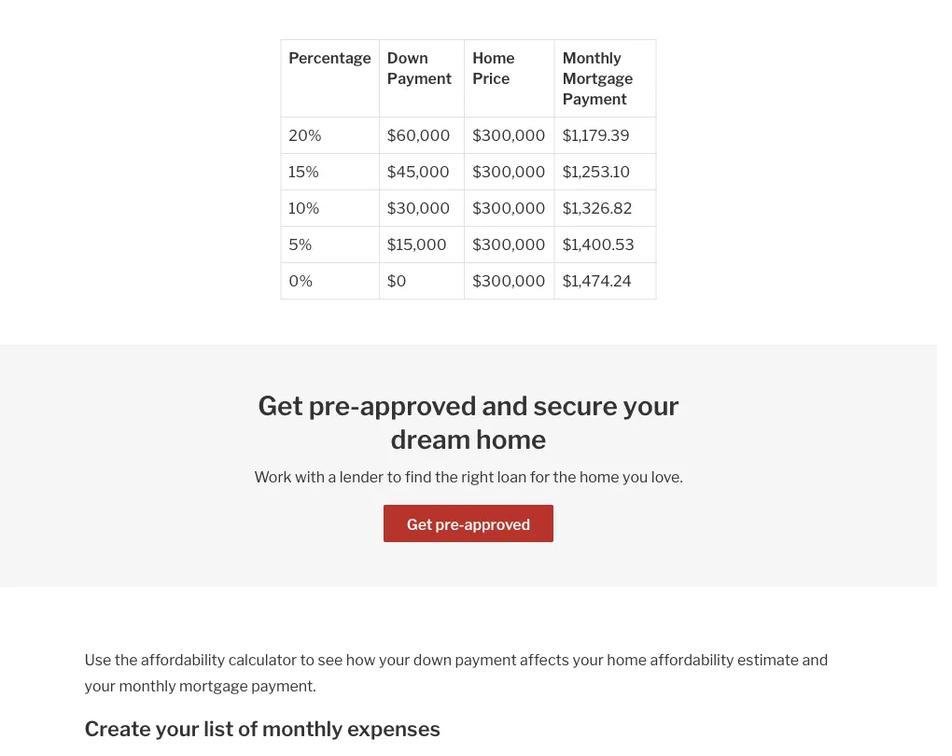 Task type: vqa. For each thing, say whether or not it's contained in the screenshot.


Task type: describe. For each thing, give the bounding box(es) containing it.
your right how
[[379, 651, 410, 669]]

$1,474.24
[[563, 272, 632, 290]]

15%
[[289, 162, 319, 181]]

down
[[387, 49, 428, 67]]

home inside use the affordability calculator to see how your down payment affects your home affordability estimate and your monthly mortgage payment.
[[607, 651, 647, 669]]

payment inside "monthly mortgage payment"
[[563, 90, 627, 108]]

1 affordability from the left
[[141, 651, 225, 669]]

approved for get pre-approved and secure your dream home
[[360, 390, 477, 422]]

1 horizontal spatial monthly
[[262, 716, 343, 742]]

$300,000 for $1,326.82
[[472, 199, 546, 217]]

expenses
[[347, 716, 441, 742]]

for
[[530, 468, 550, 486]]

of
[[238, 716, 258, 742]]

estimate
[[737, 651, 799, 669]]

$1,253.10
[[563, 162, 630, 181]]

see
[[318, 651, 343, 669]]

1 horizontal spatial the
[[435, 468, 458, 486]]

with
[[295, 468, 325, 486]]

get pre-approved and secure your dream home
[[258, 390, 679, 455]]

$15,000
[[387, 235, 447, 253]]

create
[[84, 716, 151, 742]]

your right affects
[[572, 651, 604, 669]]

pre- for get pre-approved and secure your dream home
[[309, 390, 360, 422]]

mortgage
[[179, 677, 248, 695]]

use
[[84, 651, 111, 669]]

get pre-approved
[[407, 515, 530, 533]]

20%
[[289, 126, 322, 144]]

$300,000 for $1,400.53
[[472, 235, 546, 253]]

to for calculator
[[300, 651, 315, 669]]

dream
[[391, 424, 471, 455]]

$300,000 for $1,253.10
[[472, 162, 546, 181]]

love.
[[651, 468, 683, 486]]

$1,400.53
[[563, 235, 634, 253]]

monthly inside use the affordability calculator to see how your down payment affects your home affordability estimate and your monthly mortgage payment.
[[119, 677, 176, 695]]

mortgage
[[563, 69, 633, 87]]

$45,000
[[387, 162, 450, 181]]

secure
[[533, 390, 618, 422]]

get for get pre-approved
[[407, 515, 432, 533]]

down payment
[[387, 49, 452, 87]]

10%
[[289, 199, 320, 217]]

find
[[405, 468, 432, 486]]

and inside use the affordability calculator to see how your down payment affects your home affordability estimate and your monthly mortgage payment.
[[802, 651, 828, 669]]

$300,000 for $1,179.39
[[472, 126, 546, 144]]

home
[[472, 49, 515, 67]]

1 vertical spatial home
[[579, 468, 619, 486]]

work with a lender to find the right loan for the home you love.
[[254, 468, 683, 486]]

loan
[[497, 468, 527, 486]]

lender
[[339, 468, 384, 486]]



Task type: locate. For each thing, give the bounding box(es) containing it.
1 vertical spatial to
[[300, 651, 315, 669]]

get inside button
[[407, 515, 432, 533]]

home right affects
[[607, 651, 647, 669]]

to left see
[[300, 651, 315, 669]]

home
[[476, 424, 546, 455], [579, 468, 619, 486], [607, 651, 647, 669]]

$1,326.82
[[563, 199, 632, 217]]

affects
[[520, 651, 569, 669]]

price
[[472, 69, 510, 87]]

home up loan
[[476, 424, 546, 455]]

right
[[461, 468, 494, 486]]

0%
[[289, 272, 313, 290]]

1 $300,000 from the top
[[472, 126, 546, 144]]

0 vertical spatial approved
[[360, 390, 477, 422]]

you
[[623, 468, 648, 486]]

to left find
[[387, 468, 402, 486]]

3 $300,000 from the top
[[472, 199, 546, 217]]

1 vertical spatial and
[[802, 651, 828, 669]]

approved inside 'get pre-approved and secure your dream home'
[[360, 390, 477, 422]]

your left list
[[155, 716, 200, 742]]

and left secure at bottom
[[482, 390, 528, 422]]

$60,000
[[387, 126, 450, 144]]

affordability
[[141, 651, 225, 669], [650, 651, 734, 669]]

work
[[254, 468, 292, 486]]

monthly down payment.
[[262, 716, 343, 742]]

1 horizontal spatial and
[[802, 651, 828, 669]]

2 $300,000 from the top
[[472, 162, 546, 181]]

1 horizontal spatial affordability
[[650, 651, 734, 669]]

1 vertical spatial get
[[407, 515, 432, 533]]

home left you
[[579, 468, 619, 486]]

1 horizontal spatial get
[[407, 515, 432, 533]]

your down use
[[84, 677, 116, 695]]

list
[[204, 716, 234, 742]]

$300,000 down price
[[472, 126, 546, 144]]

payment
[[387, 69, 452, 87], [563, 90, 627, 108]]

home inside 'get pre-approved and secure your dream home'
[[476, 424, 546, 455]]

and
[[482, 390, 528, 422], [802, 651, 828, 669]]

$300,000
[[472, 126, 546, 144], [472, 162, 546, 181], [472, 199, 546, 217], [472, 235, 546, 253], [472, 272, 546, 290]]

pre- inside button
[[435, 515, 464, 533]]

pre- down "work with a lender to find the right loan for the home you love." at the bottom
[[435, 515, 464, 533]]

1 vertical spatial approved
[[464, 515, 530, 533]]

to
[[387, 468, 402, 486], [300, 651, 315, 669]]

$300,000 left $1,474.24
[[472, 272, 546, 290]]

to for lender
[[387, 468, 402, 486]]

the
[[435, 468, 458, 486], [553, 468, 576, 486], [115, 651, 138, 669]]

$300,000 for $1,474.24
[[472, 272, 546, 290]]

monthly up create
[[119, 677, 176, 695]]

approved up dream on the bottom
[[360, 390, 477, 422]]

$300,000 left $1,326.82
[[472, 199, 546, 217]]

percentage
[[289, 49, 371, 67]]

0 horizontal spatial pre-
[[309, 390, 360, 422]]

$1,179.39
[[563, 126, 630, 144]]

pre-
[[309, 390, 360, 422], [435, 515, 464, 533]]

pre- for get pre-approved
[[435, 515, 464, 533]]

0 vertical spatial home
[[476, 424, 546, 455]]

0 vertical spatial to
[[387, 468, 402, 486]]

affordability up mortgage
[[141, 651, 225, 669]]

calculator
[[228, 651, 297, 669]]

2 horizontal spatial the
[[553, 468, 576, 486]]

$30,000
[[387, 199, 450, 217]]

payment.
[[251, 677, 316, 695]]

0 horizontal spatial monthly
[[119, 677, 176, 695]]

the right for
[[553, 468, 576, 486]]

payment
[[455, 651, 517, 669]]

how
[[346, 651, 376, 669]]

5 $300,000 from the top
[[472, 272, 546, 290]]

create your list of monthly expenses
[[84, 716, 441, 742]]

1 vertical spatial monthly
[[262, 716, 343, 742]]

1 horizontal spatial to
[[387, 468, 402, 486]]

payment down 'down' in the left of the page
[[387, 69, 452, 87]]

0 horizontal spatial payment
[[387, 69, 452, 87]]

pre- inside 'get pre-approved and secure your dream home'
[[309, 390, 360, 422]]

payment down "mortgage"
[[563, 90, 627, 108]]

get inside 'get pre-approved and secure your dream home'
[[258, 390, 303, 422]]

0 horizontal spatial affordability
[[141, 651, 225, 669]]

your up you
[[623, 390, 679, 422]]

down
[[413, 651, 452, 669]]

0 horizontal spatial and
[[482, 390, 528, 422]]

use the affordability calculator to see how your down payment affects your home affordability estimate and your monthly mortgage payment.
[[84, 651, 828, 695]]

1 horizontal spatial pre-
[[435, 515, 464, 533]]

0 vertical spatial get
[[258, 390, 303, 422]]

1 vertical spatial pre-
[[435, 515, 464, 533]]

to inside use the affordability calculator to see how your down payment affects your home affordability estimate and your monthly mortgage payment.
[[300, 651, 315, 669]]

5%
[[289, 235, 312, 253]]

the right use
[[115, 651, 138, 669]]

approved
[[360, 390, 477, 422], [464, 515, 530, 533]]

home price
[[472, 49, 515, 87]]

get pre-approved button
[[383, 505, 554, 542]]

your
[[623, 390, 679, 422], [379, 651, 410, 669], [572, 651, 604, 669], [84, 677, 116, 695], [155, 716, 200, 742]]

get
[[258, 390, 303, 422], [407, 515, 432, 533]]

approved inside button
[[464, 515, 530, 533]]

0 vertical spatial pre-
[[309, 390, 360, 422]]

0 horizontal spatial the
[[115, 651, 138, 669]]

monthly
[[563, 49, 621, 67]]

0 horizontal spatial get
[[258, 390, 303, 422]]

0 vertical spatial and
[[482, 390, 528, 422]]

your inside 'get pre-approved and secure your dream home'
[[623, 390, 679, 422]]

approved for get pre-approved
[[464, 515, 530, 533]]

4 $300,000 from the top
[[472, 235, 546, 253]]

and inside 'get pre-approved and secure your dream home'
[[482, 390, 528, 422]]

0 vertical spatial payment
[[387, 69, 452, 87]]

0 vertical spatial monthly
[[119, 677, 176, 695]]

1 vertical spatial payment
[[563, 90, 627, 108]]

monthly mortgage payment
[[563, 49, 633, 108]]

0 horizontal spatial to
[[300, 651, 315, 669]]

$300,000 left $1,400.53
[[472, 235, 546, 253]]

pre- up the a
[[309, 390, 360, 422]]

$300,000 left $1,253.10 at the right of the page
[[472, 162, 546, 181]]

get down find
[[407, 515, 432, 533]]

approved down loan
[[464, 515, 530, 533]]

and right estimate
[[802, 651, 828, 669]]

2 affordability from the left
[[650, 651, 734, 669]]

the right find
[[435, 468, 458, 486]]

1 horizontal spatial payment
[[563, 90, 627, 108]]

get for get pre-approved and secure your dream home
[[258, 390, 303, 422]]

a
[[328, 468, 336, 486]]

2 vertical spatial home
[[607, 651, 647, 669]]

get up work
[[258, 390, 303, 422]]

the inside use the affordability calculator to see how your down payment affects your home affordability estimate and your monthly mortgage payment.
[[115, 651, 138, 669]]

affordability left estimate
[[650, 651, 734, 669]]

$0
[[387, 272, 407, 290]]

monthly
[[119, 677, 176, 695], [262, 716, 343, 742]]



